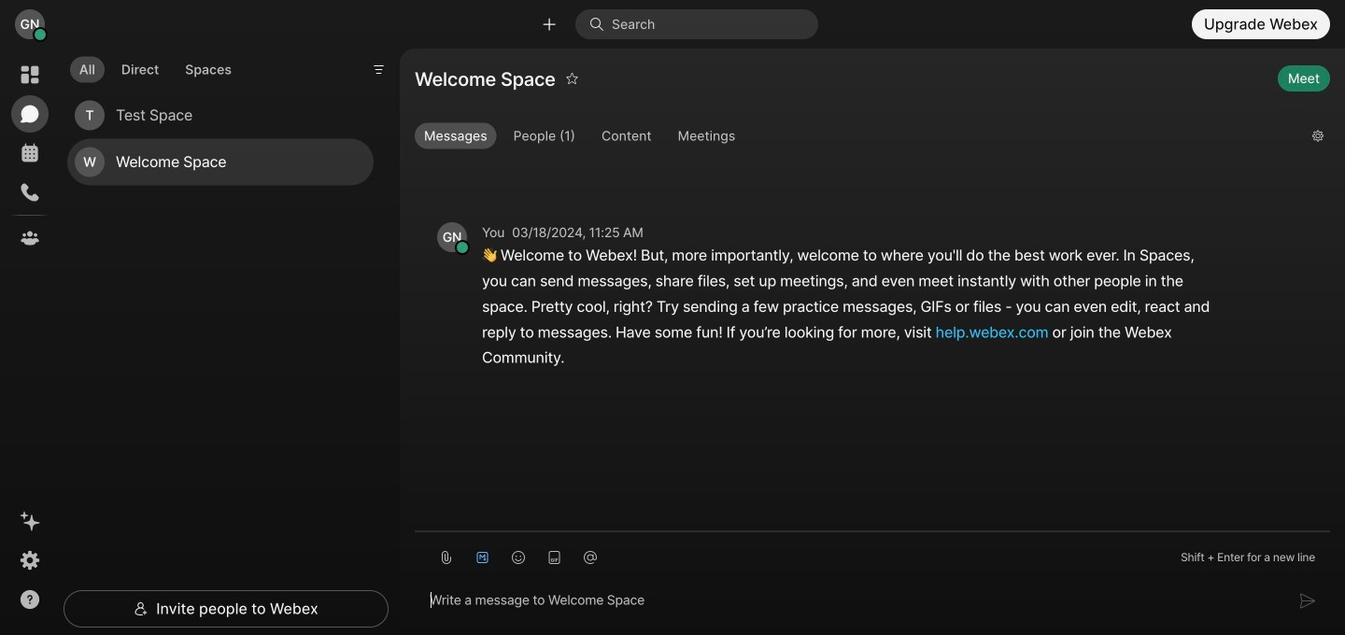 Task type: describe. For each thing, give the bounding box(es) containing it.
welcome space list item
[[67, 139, 374, 186]]

test space list item
[[67, 92, 374, 139]]



Task type: vqa. For each thing, say whether or not it's contained in the screenshot.
Welcome Space list item
yes



Task type: locate. For each thing, give the bounding box(es) containing it.
group
[[415, 123, 1297, 153]]

webex tab list
[[11, 56, 49, 257]]

message composer toolbar element
[[415, 532, 1330, 575]]

tab list
[[65, 45, 245, 88]]

navigation
[[0, 49, 60, 635]]



